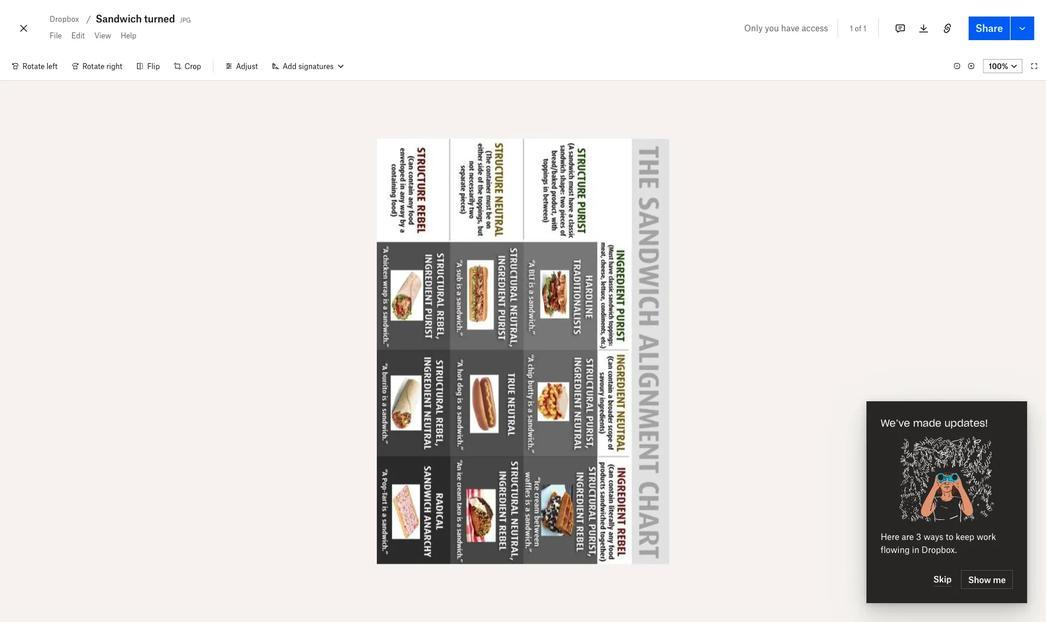 Task type: vqa. For each thing, say whether or not it's contained in the screenshot.
Rotate left Button
yes



Task type: describe. For each thing, give the bounding box(es) containing it.
2 1 from the left
[[864, 24, 867, 33]]

100%
[[990, 62, 1009, 71]]

we've made updates!
[[881, 418, 989, 430]]

rotate left
[[22, 62, 58, 71]]

/ sandwich turned jpg
[[86, 13, 191, 25]]

dropbox
[[50, 14, 79, 23]]

flip
[[147, 62, 160, 71]]

view button
[[90, 26, 116, 45]]

rotate right
[[82, 62, 122, 71]]

keep
[[956, 532, 975, 542]]

we've
[[881, 418, 911, 430]]

rotate for rotate right
[[82, 62, 105, 71]]

file button
[[45, 26, 67, 45]]

work
[[977, 532, 997, 542]]

file
[[50, 31, 62, 40]]

adjust button
[[218, 57, 265, 76]]

updates!
[[945, 418, 989, 430]]

adjust
[[236, 62, 258, 71]]

me
[[994, 575, 1006, 585]]

only
[[745, 23, 763, 33]]

share
[[976, 22, 1003, 34]]

jpg
[[180, 14, 191, 24]]

sandwich
[[96, 13, 142, 25]]

show me
[[969, 575, 1006, 585]]

edit
[[71, 31, 85, 40]]

in
[[913, 545, 920, 555]]

right
[[106, 62, 122, 71]]

close image
[[17, 19, 31, 38]]

ways
[[924, 532, 944, 542]]

crop button
[[167, 57, 208, 76]]

left
[[47, 62, 58, 71]]

help button
[[116, 26, 141, 45]]

/
[[86, 14, 91, 24]]

you
[[765, 23, 779, 33]]



Task type: locate. For each thing, give the bounding box(es) containing it.
help
[[121, 31, 136, 40]]

rotate left button
[[5, 57, 65, 76]]

100% button
[[984, 59, 1023, 73]]

1 horizontal spatial rotate
[[82, 62, 105, 71]]

to
[[946, 532, 954, 542]]

of
[[855, 24, 862, 33]]

show
[[969, 575, 992, 585]]

access
[[802, 23, 829, 33]]

rotate right button
[[65, 57, 130, 76]]

here
[[881, 532, 900, 542]]

dropbox button
[[45, 12, 84, 26]]

3
[[917, 532, 922, 542]]

edit button
[[67, 26, 90, 45]]

0 horizontal spatial rotate
[[22, 62, 45, 71]]

skip
[[934, 575, 952, 585]]

1 rotate from the left
[[22, 62, 45, 71]]

flip button
[[130, 57, 167, 76]]

have
[[782, 23, 800, 33]]

add signatures
[[283, 62, 334, 71]]

1 left the of on the top of the page
[[850, 24, 853, 33]]

1 horizontal spatial 1
[[864, 24, 867, 33]]

show me button
[[962, 571, 1014, 590]]

1 of 1
[[850, 24, 867, 33]]

turned
[[144, 13, 175, 25]]

skip button
[[934, 573, 952, 587]]

view
[[94, 31, 111, 40]]

made
[[914, 418, 942, 430]]

rotate
[[22, 62, 45, 71], [82, 62, 105, 71]]

0 horizontal spatial 1
[[850, 24, 853, 33]]

add signatures button
[[265, 57, 350, 76]]

here are 3 ways to keep work flowing in dropbox.
[[881, 532, 997, 555]]

signatures
[[299, 62, 334, 71]]

rotate left right
[[82, 62, 105, 71]]

are
[[902, 532, 914, 542]]

dropbox.
[[922, 545, 957, 555]]

crop
[[185, 62, 201, 71]]

1
[[850, 24, 853, 33], [864, 24, 867, 33]]

only you have access
[[745, 23, 829, 33]]

rotate inside 'button'
[[82, 62, 105, 71]]

rotate left left
[[22, 62, 45, 71]]

flowing
[[881, 545, 910, 555]]

add
[[283, 62, 297, 71]]

1 1 from the left
[[850, 24, 853, 33]]

rotate for rotate left
[[22, 62, 45, 71]]

share button
[[969, 17, 1011, 40]]

rotate inside button
[[22, 62, 45, 71]]

2 rotate from the left
[[82, 62, 105, 71]]

1 right the of on the top of the page
[[864, 24, 867, 33]]



